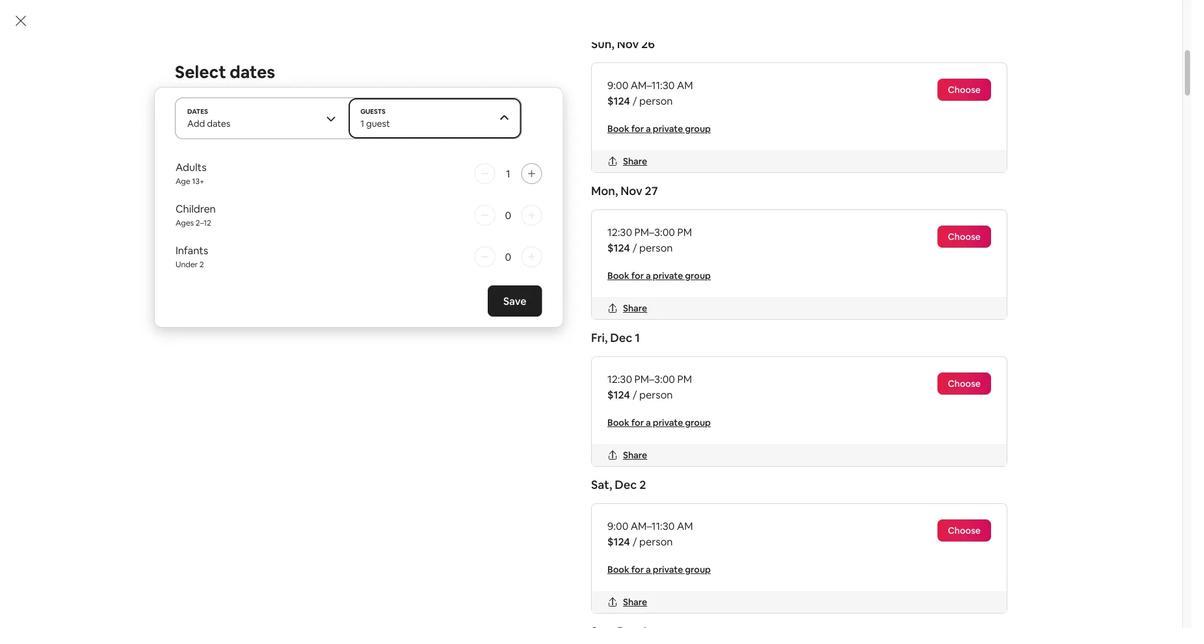 Task type: describe. For each thing, give the bounding box(es) containing it.
money
[[518, 350, 543, 360]]

0 for children
[[505, 209, 512, 222]]

0 vertical spatial school
[[227, 220, 258, 233]]

share for 1st the share button from the top of the page
[[623, 156, 648, 168]]

host
[[211, 128, 230, 139]]

sun, nov 26
[[592, 37, 655, 52]]

1 vertical spatial surf
[[402, 220, 420, 233]]

private
[[405, 128, 434, 139]]

1 horizontal spatial only
[[334, 220, 354, 233]]

we inside as the governing body for the sport of professional surfing, the world surf league (wsl) oversees a global tour of men's and women's shortboard, longboard, big wave, and development tier competitions, and has crowned annual world champions since 1976. its members include more than 2,500 of the world's best surfers, and millions of fans around the world. supporting pros and beginners alike, the wsl believes that the more time we spend in the water, the better the world will be.
[[875, 577, 890, 590]]

the left wsl,
[[391, 512, 407, 525]]

protect
[[383, 350, 411, 360]]

am–11:30 for book for a private group link related to 1st the share button from the top of the page
[[631, 79, 675, 92]]

men's
[[770, 551, 798, 564]]

group for 1st the share button from the top of the page
[[685, 123, 711, 135]]

professional
[[413, 551, 471, 564]]

of down listed,
[[335, 204, 345, 217]]

8
[[366, 128, 371, 139]]

association)
[[388, 235, 447, 249]]

fri, dec 1
[[592, 331, 640, 346]]

and left millions at the left bottom of the page
[[344, 577, 362, 590]]

show for show more dates
[[792, 308, 819, 321]]

/ for 3rd the share button
[[633, 389, 637, 402]]

cliff inside show only private group availability cliff can host private groups of any size, up to 8 guests. private group rates start at $496.
[[175, 128, 192, 139]]

1 share button from the top
[[603, 151, 653, 173]]

1 vertical spatial licensed
[[553, 251, 592, 264]]

1 inside 'guests 1 guest'
[[361, 118, 364, 129]]

book for a private group link for 3rd the share button
[[608, 417, 711, 429]]

spend
[[892, 577, 922, 590]]

book for 1st the share button from the bottom
[[608, 565, 630, 576]]

millions
[[364, 577, 400, 590]]

26
[[642, 37, 655, 52]]

1 horizontal spatial school
[[524, 235, 555, 249]]

of right home
[[465, 512, 475, 525]]

the up pacifica
[[279, 204, 295, 217]]

best inside as the governing body for the sport of professional surfing, the world surf league (wsl) oversees a global tour of men's and women's shortboard, longboard, big wave, and development tier competitions, and has crowned annual world champions since 1976. its members include more than 2,500 of the world's best surfers, and millions of fans around the world. supporting pros and beginners alike, the wsl believes that the more time we spend in the water, the better the world will be.
[[282, 577, 303, 590]]

1976.
[[731, 564, 755, 577]]

1 9:00 am–11:30 am $124 / person from the top
[[608, 79, 693, 108]]

1 inside adults group
[[506, 167, 511, 180]]

ages
[[176, 218, 194, 228]]

certified
[[227, 266, 268, 280]]

the down city-
[[562, 220, 578, 233]]

and left world
[[502, 564, 520, 577]]

0 vertical spatial world's
[[496, 512, 530, 525]]

have
[[480, 251, 503, 264]]

experience
[[249, 512, 302, 525]]

area!
[[606, 235, 631, 249]]

start
[[175, 141, 195, 152]]

contact cliff for dates and times not listed, or if you want to book for a larger group.
[[175, 190, 495, 213]]

website
[[413, 360, 441, 371]]

instructors
[[270, 266, 322, 280]]

airbnb inside meet your host, cliff host on airbnb since 2018
[[309, 146, 337, 157]]

spot)
[[423, 220, 448, 233]]

since inside meet your host, cliff host on airbnb since 2018
[[339, 146, 361, 157]]

private for 3rd the share button from the bottom
[[653, 270, 683, 282]]

shortboard,
[[866, 551, 922, 564]]

champions
[[649, 564, 701, 577]]

your inside meet your host, cliff host on airbnb since 2018
[[312, 123, 342, 141]]

1 vertical spatial 9:00
[[729, 171, 745, 182]]

group for 1st the share button from the bottom
[[685, 565, 711, 576]]

0 horizontal spatial by
[[376, 512, 388, 525]]

around
[[437, 577, 471, 590]]

sat,
[[592, 478, 613, 493]]

to protect your payment, never transfer money or communicate outside of the airbnb website or app.
[[373, 350, 641, 371]]

2 share button from the top
[[603, 298, 653, 320]]

13+
[[192, 176, 204, 186]]

annual
[[586, 564, 617, 577]]

am for 1st the share button from the bottom
[[677, 520, 693, 533]]

children
[[176, 202, 216, 215]]

4 share button from the top
[[603, 592, 653, 614]]

hi i'm cliff, the creator of adventure out!  adventure out has been the city-licensed surf school in pacifica (sf's only beginner surf spot) for over 20 years and is the only nssia (national surf school & instructor association) accredited surf school in the bay area!  you will be in great hands with our team! (please note: we have a team of licensed and certified instructors - exact instructor varies day by day)
[[227, 204, 651, 280]]

outside
[[605, 350, 632, 360]]

add
[[187, 118, 205, 129]]

hand-
[[314, 512, 342, 525]]

as the governing body for the sport of professional surfing, the world surf league (wsl) oversees a global tour of men's and women's shortboard, longboard, big wave, and development tier competitions, and has crowned annual world champions since 1976. its members include more than 2,500 of the world's best surfers, and millions of fans around the world. supporting pros and beginners alike, the wsl believes that the more time we spend in the water, the better the world will be.
[[227, 551, 951, 603]]

0 vertical spatial 9:00
[[608, 79, 629, 92]]

1 $124 from the top
[[608, 94, 630, 108]]

&
[[329, 235, 336, 249]]

2018
[[363, 146, 382, 157]]

surfers,
[[306, 577, 341, 590]]

share for 3rd the share button
[[623, 450, 648, 462]]

wsl
[[718, 577, 739, 590]]

to
[[373, 350, 382, 360]]

infants group
[[176, 244, 542, 270]]

for inside as the governing body for the sport of professional surfing, the world surf league (wsl) oversees a global tour of men's and women's shortboard, longboard, big wave, and development tier competitions, and has crowned annual world champions since 1976. its members include more than 2,500 of the world's best surfers, and millions of fans around the world. supporting pros and beginners alike, the wsl believes that the more time we spend in the water, the better the world will be.
[[338, 551, 352, 564]]

2 12:30 pm–3:00 pm $124 / person from the top
[[608, 373, 692, 402]]

infants under 2
[[176, 244, 208, 270]]

and right pros
[[603, 577, 621, 590]]

nov for mon,
[[621, 184, 643, 199]]

in down city-
[[558, 235, 566, 249]]

1 horizontal spatial surf
[[503, 235, 522, 249]]

a inside contact cliff for dates and times not listed, or if you want to book for a larger group.
[[464, 190, 469, 202]]

$496.
[[208, 141, 231, 152]]

in right be at the top left of the page
[[259, 251, 268, 264]]

sport
[[372, 551, 398, 564]]

you
[[375, 190, 390, 202]]

book for a private group link for 1st the share button from the top of the page
[[608, 123, 711, 135]]

to inside show only private group availability cliff can host private groups of any size, up to 8 guests. private group rates start at $496.
[[355, 128, 364, 139]]

the left city-
[[542, 204, 558, 217]]

of inside show only private group availability cliff can host private groups of any size, up to 8 guests. private group rates start at $496.
[[294, 128, 303, 139]]

instructor
[[338, 235, 385, 249]]

fri,
[[592, 331, 608, 346]]

nov for sun,
[[617, 37, 639, 52]]

1 pm–3:00 from the top
[[635, 226, 675, 239]]

than
[[883, 564, 905, 577]]

share for 1st the share button from the bottom
[[623, 597, 648, 609]]

3 share button from the top
[[603, 445, 653, 467]]

women's
[[821, 551, 864, 564]]

app.
[[452, 360, 468, 371]]

host,
[[345, 123, 381, 141]]

any
[[305, 128, 320, 139]]

exact
[[331, 266, 357, 280]]

this experience is hand-picked by the wsl, home of the world's best surfers.
[[227, 512, 592, 525]]

2 9:00 am–11:30 am $124 / person from the top
[[608, 520, 693, 549]]

2 for under
[[200, 260, 204, 270]]

guests.
[[373, 128, 403, 139]]

development
[[349, 564, 413, 577]]

dates inside contact cliff for dates and times not listed, or if you want to book for a larger group.
[[245, 190, 268, 202]]

host
[[274, 146, 294, 157]]

private for 1st the share button from the bottom
[[653, 565, 683, 576]]

show only private group availability cliff can host private groups of any size, up to 8 guests. private group rates start at $496.
[[175, 115, 484, 152]]

2 pm–3:00 from the top
[[635, 373, 675, 386]]

you
[[633, 235, 651, 249]]

or inside contact cliff for dates and times not listed, or if you want to book for a larger group.
[[356, 190, 365, 202]]

a inside hi i'm cliff, the creator of adventure out!  adventure out has been the city-licensed surf school in pacifica (sf's only beginner surf spot) for over 20 years and is the only nssia (national surf school & instructor association) accredited surf school in the bay area!  you will be in great hands with our team! (please note: we have a team of licensed and certified instructors - exact instructor varies day by day)
[[505, 251, 511, 264]]

dec for 2
[[615, 478, 637, 493]]

pm for book for a private group link associated with 3rd the share button from the bottom
[[678, 226, 692, 239]]

the left sport
[[354, 551, 370, 564]]

of right sport
[[401, 551, 411, 564]]

book
[[426, 190, 448, 202]]

2 $124 from the top
[[608, 241, 630, 255]]

school
[[294, 235, 327, 249]]

city-
[[560, 204, 582, 217]]

and down bay
[[595, 251, 613, 264]]

(wsl)
[[620, 551, 648, 564]]

share for 3rd the share button from the bottom
[[623, 303, 648, 315]]

only inside show only private group availability cliff can host private groups of any size, up to 8 guests. private group rates start at $496.
[[201, 115, 219, 126]]

dates add dates
[[187, 107, 231, 129]]

/ for 3rd the share button from the bottom
[[633, 241, 637, 255]]

team
[[513, 251, 538, 264]]

2 horizontal spatial surf
[[624, 204, 642, 217]]

the left wsl
[[699, 577, 716, 590]]

1 vertical spatial am–11:30
[[747, 171, 780, 182]]

cliff inside contact cliff for dates and times not listed, or if you want to book for a larger group.
[[211, 190, 228, 202]]

hands
[[298, 251, 327, 264]]

-
[[324, 266, 328, 280]]

be.
[[375, 590, 390, 603]]

12:30 for book for a private group link related to 3rd the share button
[[608, 373, 633, 386]]

pacifica
[[271, 220, 308, 233]]

hi
[[227, 204, 237, 217]]

the left world
[[511, 551, 527, 564]]

picked
[[342, 512, 374, 525]]

dates
[[187, 107, 208, 116]]

the down as
[[227, 577, 243, 590]]

the left world.
[[473, 577, 489, 590]]

by inside hi i'm cliff, the creator of adventure out!  adventure out has been the city-licensed surf school in pacifica (sf's only beginner surf spot) for over 20 years and is the only nssia (national surf school & instructor association) accredited surf school in the bay area!  you will be in great hands with our team! (please note: we have a team of licensed and certified instructors - exact instructor varies day by day)
[[459, 266, 471, 280]]

fans
[[414, 577, 434, 590]]

the right better
[[310, 590, 326, 603]]

since inside as the governing body for the sport of professional surfing, the world surf league (wsl) oversees a global tour of men's and women's shortboard, longboard, big wave, and development tier competitions, and has crowned annual world champions since 1976. its members include more than 2,500 of the world's best surfers, and millions of fans around the world. supporting pros and beginners alike, the wsl believes that the more time we spend in the water, the better the world will be.
[[704, 564, 728, 577]]

not
[[313, 190, 328, 202]]

book for 1st the share button from the top of the page
[[608, 123, 630, 135]]

up
[[342, 128, 353, 139]]

oversees
[[651, 551, 694, 564]]

book for a private group for 3rd the share button
[[608, 417, 711, 429]]



Task type: vqa. For each thing, say whether or not it's contained in the screenshot.


Task type: locate. For each thing, give the bounding box(es) containing it.
1 vertical spatial since
[[704, 564, 728, 577]]

1 vertical spatial airbnb
[[387, 360, 411, 371]]

1 horizontal spatial to
[[415, 190, 424, 202]]

1 vertical spatial we
[[875, 577, 890, 590]]

of right the tour
[[758, 551, 768, 564]]

12:30 pm–3:00 pm $124 / person down 27 on the right top of the page
[[608, 226, 692, 255]]

has up 20
[[497, 204, 513, 217]]

book down "(wsl)"
[[608, 565, 630, 576]]

group for 3rd the share button from the bottom
[[685, 270, 711, 282]]

private for 1st the share button from the top of the page
[[653, 123, 683, 135]]

by
[[459, 266, 471, 280], [376, 512, 388, 525]]

in down cliff,
[[261, 220, 269, 233]]

mon, nov 27
[[592, 184, 658, 199]]

/ for 1st the share button from the bottom
[[633, 536, 637, 549]]

be
[[245, 251, 257, 264]]

20
[[490, 220, 502, 233]]

members
[[771, 564, 817, 577]]

water,
[[227, 590, 256, 603]]

and right wave,
[[328, 564, 346, 577]]

will left be.
[[358, 590, 373, 603]]

to inside contact cliff for dates and times not listed, or if you want to book for a larger group.
[[415, 190, 424, 202]]

cliff,
[[255, 204, 277, 217]]

only up the can
[[201, 115, 219, 126]]

am
[[677, 79, 693, 92], [781, 171, 793, 182], [677, 520, 693, 533]]

1 vertical spatial surf
[[561, 551, 581, 564]]

1 / person from the top
[[904, 86, 939, 98]]

cliff right 8
[[384, 123, 412, 141]]

big
[[281, 564, 296, 577]]

school up team
[[524, 235, 555, 249]]

surf down years
[[503, 235, 522, 249]]

since down 'up'
[[339, 146, 361, 157]]

1 horizontal spatial we
[[875, 577, 890, 590]]

world's up surfing,
[[496, 512, 530, 525]]

years
[[504, 220, 530, 233]]

private
[[221, 115, 252, 126], [653, 123, 683, 135], [232, 128, 261, 139], [653, 270, 683, 282], [653, 417, 683, 429], [653, 565, 683, 576]]

include
[[819, 564, 853, 577]]

only up &
[[334, 220, 354, 233]]

2 pm from the top
[[678, 373, 692, 386]]

0 vertical spatial by
[[459, 266, 471, 280]]

0 horizontal spatial since
[[339, 146, 361, 157]]

can
[[194, 128, 209, 139]]

0 vertical spatial 2
[[200, 260, 204, 270]]

has
[[497, 204, 513, 217], [523, 564, 539, 577]]

bay
[[587, 235, 604, 249]]

0 for infants
[[505, 250, 512, 264]]

12:30 for book for a private group link associated with 3rd the share button from the bottom
[[608, 226, 633, 239]]

children group
[[176, 202, 542, 228]]

age
[[176, 176, 190, 186]]

surf right world
[[561, 551, 581, 564]]

2 horizontal spatial 1
[[635, 331, 640, 346]]

your inside to protect your payment, never transfer money or communicate outside of the airbnb website or app.
[[412, 350, 428, 360]]

2 book for a private group link from the top
[[608, 270, 711, 282]]

airbnb inside to protect your payment, never transfer money or communicate outside of the airbnb website or app.
[[387, 360, 411, 371]]

1 horizontal spatial surf
[[561, 551, 581, 564]]

1 vertical spatial show
[[792, 308, 819, 321]]

for inside hi i'm cliff, the creator of adventure out!  adventure out has been the city-licensed surf school in pacifica (sf's only beginner surf spot) for over 20 years and is the only nssia (national surf school & instructor association) accredited surf school in the bay area!  you will be in great hands with our team! (please note: we have a team of licensed and certified instructors - exact instructor varies day by day)
[[450, 220, 464, 233]]

surf
[[624, 204, 642, 217], [402, 220, 420, 233], [503, 235, 522, 249]]

0 inside infants group
[[505, 250, 512, 264]]

2 / person from the top
[[904, 228, 939, 240]]

meet your host, cliff host on airbnb since 2018
[[274, 123, 412, 157]]

book up mon, nov 27
[[608, 123, 630, 135]]

0 vertical spatial 9:00 am–11:30 am $124 / person
[[608, 79, 693, 108]]

0 horizontal spatial to
[[355, 128, 364, 139]]

0 horizontal spatial has
[[497, 204, 513, 217]]

the right that
[[805, 577, 821, 590]]

2 right sat,
[[640, 478, 646, 493]]

cliff up start
[[175, 128, 192, 139]]

book for 3rd the share button from the bottom
[[608, 270, 630, 282]]

9:00 am–11:30 am $124 / person
[[608, 79, 693, 108], [608, 520, 693, 549]]

3 book for a private group link from the top
[[608, 417, 711, 429]]

time
[[851, 577, 873, 590]]

1 horizontal spatial since
[[704, 564, 728, 577]]

1 vertical spatial am
[[781, 171, 793, 182]]

0 vertical spatial 1
[[361, 118, 364, 129]]

1 horizontal spatial world
[[619, 564, 647, 577]]

the right 2,500
[[934, 577, 951, 590]]

our
[[352, 251, 368, 264]]

0 inside children group
[[505, 209, 512, 222]]

1 horizontal spatial cliff
[[211, 190, 228, 202]]

$124 down sun, nov 26 on the top of page
[[608, 94, 630, 108]]

2 inside infants under 2
[[200, 260, 204, 270]]

groups
[[263, 128, 292, 139]]

surf inside as the governing body for the sport of professional surfing, the world surf league (wsl) oversees a global tour of men's and women's shortboard, longboard, big wave, and development tier competitions, and has crowned annual world champions since 1976. its members include more than 2,500 of the world's best surfers, and millions of fans around the world. supporting pros and beginners alike, the wsl believes that the more time we spend in the water, the better the world will be.
[[561, 551, 581, 564]]

0 horizontal spatial school
[[227, 220, 258, 233]]

private for 3rd the share button
[[653, 417, 683, 429]]

4 book for a private group from the top
[[608, 565, 711, 576]]

share up the sat, dec 2
[[623, 450, 648, 462]]

infants
[[176, 244, 208, 257]]

show for show only private group availability cliff can host private groups of any size, up to 8 guests. private group rates start at $496.
[[175, 115, 199, 126]]

communicate
[[554, 350, 603, 360]]

1 vertical spatial to
[[415, 190, 424, 202]]

1 vertical spatial 0
[[505, 250, 512, 264]]

1 horizontal spatial best
[[532, 512, 554, 525]]

1 vertical spatial will
[[358, 590, 373, 603]]

share down beginners
[[623, 597, 648, 609]]

(national
[[227, 235, 270, 249]]

nov left 27 on the right top of the page
[[621, 184, 643, 199]]

2 adventure from the left
[[423, 204, 474, 217]]

larger
[[471, 190, 495, 202]]

book for a private group for 1st the share button from the bottom
[[608, 565, 711, 576]]

1 vertical spatial nov
[[621, 184, 643, 199]]

world's inside as the governing body for the sport of professional surfing, the world surf league (wsl) oversees a global tour of men's and women's shortboard, longboard, big wave, and development tier competitions, and has crowned annual world champions since 1976. its members include more than 2,500 of the world's best surfers, and millions of fans around the world. supporting pros and beginners alike, the wsl believes that the more time we spend in the water, the better the world will be.
[[246, 577, 280, 590]]

1 0 from the top
[[505, 209, 512, 222]]

has inside hi i'm cliff, the creator of adventure out!  adventure out has been the city-licensed surf school in pacifica (sf's only beginner surf spot) for over 20 years and is the only nssia (national surf school & instructor association) accredited surf school in the bay area!  you will be in great hands with our team! (please note: we have a team of licensed and certified instructors - exact instructor varies day by day)
[[497, 204, 513, 217]]

2 horizontal spatial or
[[544, 350, 552, 360]]

1 book for a private group link from the top
[[608, 123, 711, 135]]

2 right under
[[200, 260, 204, 270]]

licensed down bay
[[553, 251, 592, 264]]

2 vertical spatial surf
[[503, 235, 522, 249]]

or down payment,
[[443, 360, 450, 371]]

3 book from the top
[[608, 417, 630, 429]]

to right 'want'
[[415, 190, 424, 202]]

0 vertical spatial show
[[175, 115, 199, 126]]

0 vertical spatial 12:30 pm–3:00 pm $124 / person
[[608, 226, 692, 255]]

will left be at the top left of the page
[[227, 251, 242, 264]]

licensed down mon,
[[582, 204, 621, 217]]

1 share from the top
[[623, 156, 648, 168]]

2 book from the top
[[608, 270, 630, 282]]

is left hand-
[[305, 512, 312, 525]]

0 vertical spatial to
[[355, 128, 364, 139]]

0 vertical spatial 0
[[505, 209, 512, 222]]

governing
[[260, 551, 308, 564]]

0 horizontal spatial best
[[282, 577, 303, 590]]

1 horizontal spatial 2
[[640, 478, 646, 493]]

1 vertical spatial has
[[523, 564, 539, 577]]

dec up outside
[[610, 331, 633, 346]]

0 horizontal spatial 2
[[200, 260, 204, 270]]

0 vertical spatial 12:30
[[608, 226, 633, 239]]

1 horizontal spatial will
[[358, 590, 373, 603]]

surf inside hi i'm cliff, the creator of adventure out!  adventure out has been the city-licensed surf school in pacifica (sf's only beginner surf spot) for over 20 years and is the only nssia (national surf school & instructor association) accredited surf school in the bay area!  you will be in great hands with our team! (please note: we have a team of licensed and certified instructors - exact instructor varies day by day)
[[272, 235, 292, 249]]

2 vertical spatial am
[[677, 520, 693, 533]]

3 share from the top
[[623, 450, 648, 462]]

we inside hi i'm cliff, the creator of adventure out!  adventure out has been the city-licensed surf school in pacifica (sf's only beginner surf spot) for over 20 years and is the only nssia (national surf school & instructor association) accredited surf school in the bay area!  you will be in great hands with our team! (please note: we have a team of licensed and certified instructors - exact instructor varies day by day)
[[464, 251, 478, 264]]

2 vertical spatial 1
[[635, 331, 640, 346]]

airbnb
[[309, 146, 337, 157], [387, 360, 411, 371]]

save button
[[488, 286, 542, 317]]

0 vertical spatial your
[[312, 123, 342, 141]]

we down accredited at the left of the page
[[464, 251, 478, 264]]

0 horizontal spatial or
[[356, 190, 365, 202]]

competitions,
[[434, 564, 500, 577]]

adults group
[[176, 160, 542, 187]]

book down area!
[[608, 270, 630, 282]]

tier
[[415, 564, 431, 577]]

0 horizontal spatial only
[[201, 115, 219, 126]]

has inside as the governing body for the sport of professional surfing, the world surf league (wsl) oversees a global tour of men's and women's shortboard, longboard, big wave, and development tier competitions, and has crowned annual world champions since 1976. its members include more than 2,500 of the world's best surfers, and millions of fans around the world. supporting pros and beginners alike, the wsl believes that the more time we spend in the water, the better the world will be.
[[523, 564, 539, 577]]

2 horizontal spatial cliff
[[384, 123, 412, 141]]

12:30 left you
[[608, 226, 633, 239]]

1 left 8
[[361, 118, 364, 129]]

school down i'm
[[227, 220, 258, 233]]

1 vertical spatial dec
[[615, 478, 637, 493]]

1 horizontal spatial show
[[792, 308, 819, 321]]

only
[[201, 115, 219, 126], [334, 220, 354, 233], [580, 220, 600, 233]]

0 vertical spatial surf
[[624, 204, 642, 217]]

the down 'to'
[[373, 360, 385, 371]]

0 horizontal spatial adventure
[[347, 204, 398, 217]]

1 horizontal spatial by
[[459, 266, 471, 280]]

1 vertical spatial is
[[305, 512, 312, 525]]

1 vertical spatial 9:00 am–11:30 am $124 / person
[[608, 520, 693, 549]]

pm–3:00 down the 'fri, dec 1'
[[635, 373, 675, 386]]

out!
[[400, 204, 421, 217]]

1 horizontal spatial 1
[[506, 167, 511, 180]]

1 vertical spatial by
[[376, 512, 388, 525]]

by right the picked at left
[[376, 512, 388, 525]]

times
[[288, 190, 311, 202]]

adventure down if
[[347, 204, 398, 217]]

2 12:30 from the top
[[608, 373, 633, 386]]

of inside to protect your payment, never transfer money or communicate outside of the airbnb website or app.
[[634, 350, 641, 360]]

and
[[270, 190, 286, 202], [532, 220, 550, 233], [595, 251, 613, 264], [801, 551, 819, 564], [328, 564, 346, 577], [502, 564, 520, 577], [344, 577, 362, 590], [603, 577, 621, 590]]

2 share from the top
[[623, 303, 648, 315]]

save
[[504, 294, 527, 308]]

3 $124 from the top
[[608, 389, 630, 402]]

share up the 'fri, dec 1'
[[623, 303, 648, 315]]

that
[[783, 577, 803, 590]]

share button down beginners
[[603, 592, 653, 614]]

4 book from the top
[[608, 565, 630, 576]]

of right 2,500
[[936, 564, 946, 577]]

league
[[583, 551, 618, 564]]

is right years
[[552, 220, 559, 233]]

only up bay
[[580, 220, 600, 233]]

the right as
[[242, 551, 258, 564]]

at
[[197, 141, 206, 152]]

adventure down book
[[423, 204, 474, 217]]

0 horizontal spatial cliff
[[175, 128, 192, 139]]

surf down mon, nov 27
[[624, 204, 642, 217]]

world left be.
[[329, 590, 356, 603]]

and right men's
[[801, 551, 819, 564]]

3 book for a private group from the top
[[608, 417, 711, 429]]

1 pm from the top
[[678, 226, 692, 239]]

9:00 am–11:30 am $124 / person up "(wsl)"
[[608, 520, 693, 549]]

$124 down outside
[[608, 389, 630, 402]]

pros
[[579, 577, 600, 590]]

want
[[392, 190, 413, 202]]

book for a private group for 3rd the share button from the bottom
[[608, 270, 711, 282]]

share button up the 'fri, dec 1'
[[603, 298, 653, 320]]

book for 3rd the share button
[[608, 417, 630, 429]]

we right the time at the bottom right
[[875, 577, 890, 590]]

1 up years
[[506, 167, 511, 180]]

1 book from the top
[[608, 123, 630, 135]]

4 share from the top
[[623, 597, 648, 609]]

0 vertical spatial dec
[[610, 331, 633, 346]]

will inside as the governing body for the sport of professional surfing, the world surf league (wsl) oversees a global tour of men's and women's shortboard, longboard, big wave, and development tier competitions, and has crowned annual world champions since 1976. its members include more than 2,500 of the world's best surfers, and millions of fans around the world. supporting pros and beginners alike, the wsl believes that the more time we spend in the water, the better the world will be.
[[358, 590, 373, 603]]

1 horizontal spatial has
[[523, 564, 539, 577]]

a inside as the governing body for the sport of professional surfing, the world surf league (wsl) oversees a global tour of men's and women's shortboard, longboard, big wave, and development tier competitions, and has crowned annual world champions since 1976. its members include more than 2,500 of the world's best surfers, and millions of fans around the world. supporting pros and beginners alike, the wsl believes that the more time we spend in the water, the better the world will be.
[[696, 551, 702, 564]]

of right outside
[[634, 350, 641, 360]]

the right home
[[477, 512, 494, 525]]

1 vertical spatial 2
[[640, 478, 646, 493]]

learn more about the host, cliff. image
[[227, 122, 264, 159], [227, 122, 264, 159]]

dates
[[230, 61, 275, 83], [207, 118, 231, 129], [245, 190, 268, 202], [849, 308, 876, 321]]

for
[[632, 123, 644, 135], [230, 190, 243, 202], [449, 190, 462, 202], [450, 220, 464, 233], [632, 270, 644, 282], [632, 417, 644, 429], [338, 551, 352, 564], [632, 565, 644, 576]]

2 vertical spatial 9:00
[[608, 520, 629, 533]]

am–11:30
[[631, 79, 675, 92], [747, 171, 780, 182], [631, 520, 675, 533]]

1 horizontal spatial world's
[[496, 512, 530, 525]]

has right world.
[[523, 564, 539, 577]]

0 vertical spatial has
[[497, 204, 513, 217]]

0 horizontal spatial airbnb
[[309, 146, 337, 157]]

2 vertical spatial am–11:30
[[631, 520, 675, 533]]

mon,
[[592, 184, 618, 199]]

1 horizontal spatial or
[[443, 360, 450, 371]]

1 12:30 pm–3:00 pm $124 / person from the top
[[608, 226, 692, 255]]

4 $124 from the top
[[608, 536, 630, 549]]

airbnb down protect
[[387, 360, 411, 371]]

/ for 1st the share button from the top of the page
[[633, 94, 637, 108]]

27
[[645, 184, 658, 199]]

guests 1 guest
[[361, 107, 390, 129]]

0 horizontal spatial world
[[329, 590, 356, 603]]

0 vertical spatial will
[[227, 251, 242, 264]]

as
[[227, 551, 239, 564]]

and down been
[[532, 220, 550, 233]]

share
[[623, 156, 648, 168], [623, 303, 648, 315], [623, 450, 648, 462], [623, 597, 648, 609]]

since left 1976.
[[704, 564, 728, 577]]

surfing,
[[473, 551, 509, 564]]

/ person
[[904, 86, 939, 98], [904, 228, 939, 240]]

best
[[532, 512, 554, 525], [282, 577, 303, 590]]

believes
[[742, 577, 781, 590]]

2,500
[[907, 564, 934, 577]]

4 book for a private group link from the top
[[608, 565, 711, 576]]

0 vertical spatial world
[[619, 564, 647, 577]]

0 vertical spatial airbnb
[[309, 146, 337, 157]]

listed,
[[330, 190, 354, 202]]

(please
[[400, 251, 435, 264]]

0 vertical spatial best
[[532, 512, 554, 525]]

book for a private group for 1st the share button from the top of the page
[[608, 123, 711, 135]]

best left surfers.
[[532, 512, 554, 525]]

0 vertical spatial / person
[[904, 86, 939, 98]]

0 horizontal spatial will
[[227, 251, 242, 264]]

guests
[[361, 107, 386, 116]]

to left 8
[[355, 128, 364, 139]]

0 vertical spatial pm–3:00
[[635, 226, 675, 239]]

0 vertical spatial pm
[[678, 226, 692, 239]]

1 vertical spatial / person
[[904, 228, 939, 240]]

will
[[227, 251, 242, 264], [358, 590, 373, 603]]

9:00 am–11:30 am
[[729, 171, 793, 182]]

of
[[294, 128, 303, 139], [335, 204, 345, 217], [541, 251, 551, 264], [634, 350, 641, 360], [465, 512, 475, 525], [401, 551, 411, 564], [758, 551, 768, 564], [936, 564, 946, 577], [402, 577, 412, 590]]

0 vertical spatial we
[[464, 251, 478, 264]]

world
[[619, 564, 647, 577], [329, 590, 356, 603]]

out
[[476, 204, 494, 217]]

12:30 pm–3:00 pm $124 / person down outside
[[608, 373, 692, 402]]

the right water,
[[259, 590, 275, 603]]

and inside contact cliff for dates and times not listed, or if you want to book for a larger group.
[[270, 190, 286, 202]]

beginners
[[623, 577, 671, 590]]

am–11:30 for book for a private group link related to 1st the share button from the bottom
[[631, 520, 675, 533]]

group for 3rd the share button
[[685, 417, 711, 429]]

0 vertical spatial am
[[677, 79, 693, 92]]

book up the sat, dec 2
[[608, 417, 630, 429]]

pm for book for a private group link related to 3rd the share button
[[678, 373, 692, 386]]

1 horizontal spatial adventure
[[423, 204, 474, 217]]

book for a private group link for 1st the share button from the bottom
[[608, 565, 711, 576]]

the left bay
[[568, 235, 584, 249]]

9:00 am–11:30 am $124 / person down '26' in the right top of the page
[[608, 79, 693, 108]]

1 vertical spatial 12:30
[[608, 373, 633, 386]]

great
[[270, 251, 296, 264]]

0 vertical spatial am–11:30
[[631, 79, 675, 92]]

cliff inside meet your host, cliff host on airbnb since 2018
[[384, 123, 412, 141]]

0 horizontal spatial is
[[305, 512, 312, 525]]

1 vertical spatial world
[[329, 590, 356, 603]]

adults
[[176, 160, 207, 174]]

2 0 from the top
[[505, 250, 512, 264]]

0 right 20
[[505, 209, 512, 222]]

will inside hi i'm cliff, the creator of adventure out!  adventure out has been the city-licensed surf school in pacifica (sf's only beginner surf spot) for over 20 years and is the only nssia (national surf school & instructor association) accredited surf school in the bay area!  you will be in great hands with our team! (please note: we have a team of licensed and certified instructors - exact instructor varies day by day)
[[227, 251, 242, 264]]

0 vertical spatial surf
[[272, 235, 292, 249]]

by right day
[[459, 266, 471, 280]]

1 adventure from the left
[[347, 204, 398, 217]]

2 horizontal spatial only
[[580, 220, 600, 233]]

the inside to protect your payment, never transfer money or communicate outside of the airbnb website or app.
[[373, 360, 385, 371]]

1 vertical spatial best
[[282, 577, 303, 590]]

note:
[[437, 251, 462, 264]]

2 for dec
[[640, 478, 646, 493]]

school
[[227, 220, 258, 233], [524, 235, 555, 249]]

a
[[646, 123, 651, 135], [464, 190, 469, 202], [505, 251, 511, 264], [646, 270, 651, 282], [646, 417, 651, 429], [696, 551, 702, 564], [646, 565, 651, 576]]

world
[[530, 551, 559, 564]]

best down governing
[[282, 577, 303, 590]]

in right spend
[[924, 577, 932, 590]]

creator
[[297, 204, 332, 217]]

2–12
[[196, 218, 211, 228]]

or right money
[[544, 350, 552, 360]]

transfer
[[488, 350, 516, 360]]

show inside show only private group availability cliff can host private groups of any size, up to 8 guests. private group rates start at $496.
[[175, 115, 199, 126]]

of right team
[[541, 251, 551, 264]]

its
[[757, 564, 768, 577]]

1 book for a private group from the top
[[608, 123, 711, 135]]

or left if
[[356, 190, 365, 202]]

pm–3:00 right area!
[[635, 226, 675, 239]]

0 vertical spatial since
[[339, 146, 361, 157]]

surf
[[272, 235, 292, 249], [561, 551, 581, 564]]

12:30 down outside
[[608, 373, 633, 386]]

of left fans
[[402, 577, 412, 590]]

2 book for a private group from the top
[[608, 270, 711, 282]]

in inside as the governing body for the sport of professional surfing, the world surf league (wsl) oversees a global tour of men's and women's shortboard, longboard, big wave, and development tier competitions, and has crowned annual world champions since 1976. its members include more than 2,500 of the world's best surfers, and millions of fans around the world. supporting pros and beginners alike, the wsl believes that the more time we spend in the water, the better the world will be.
[[924, 577, 932, 590]]

share up mon, nov 27
[[623, 156, 648, 168]]

$124 up "(wsl)"
[[608, 536, 630, 549]]

1 vertical spatial school
[[524, 235, 555, 249]]

is inside hi i'm cliff, the creator of adventure out!  adventure out has been the city-licensed surf school in pacifica (sf's only beginner surf spot) for over 20 years and is the only nssia (national surf school & instructor association) accredited surf school in the bay area!  you will be in great hands with our team! (please note: we have a team of licensed and certified instructors - exact instructor varies day by day)
[[552, 220, 559, 233]]

book for a private group link for 3rd the share button from the bottom
[[608, 270, 711, 282]]

dec for 1
[[610, 331, 633, 346]]

world right annual
[[619, 564, 647, 577]]

1 vertical spatial your
[[412, 350, 428, 360]]

under
[[176, 260, 198, 270]]

share button up mon, nov 27
[[603, 151, 653, 173]]

0 vertical spatial licensed
[[582, 204, 621, 217]]

1 horizontal spatial airbnb
[[387, 360, 411, 371]]

share button up the sat, dec 2
[[603, 445, 653, 467]]

dates inside dates add dates
[[207, 118, 231, 129]]

am for 1st the share button from the top of the page
[[677, 79, 693, 92]]

0 right have
[[505, 250, 512, 264]]

0 horizontal spatial we
[[464, 251, 478, 264]]

/
[[904, 86, 908, 98], [633, 94, 637, 108], [904, 228, 908, 240], [633, 241, 637, 255], [633, 389, 637, 402], [633, 536, 637, 549]]

we
[[464, 251, 478, 264], [875, 577, 890, 590]]

and up cliff,
[[270, 190, 286, 202]]

1 12:30 from the top
[[608, 226, 633, 239]]

0 horizontal spatial surf
[[402, 220, 420, 233]]

0 horizontal spatial surf
[[272, 235, 292, 249]]



